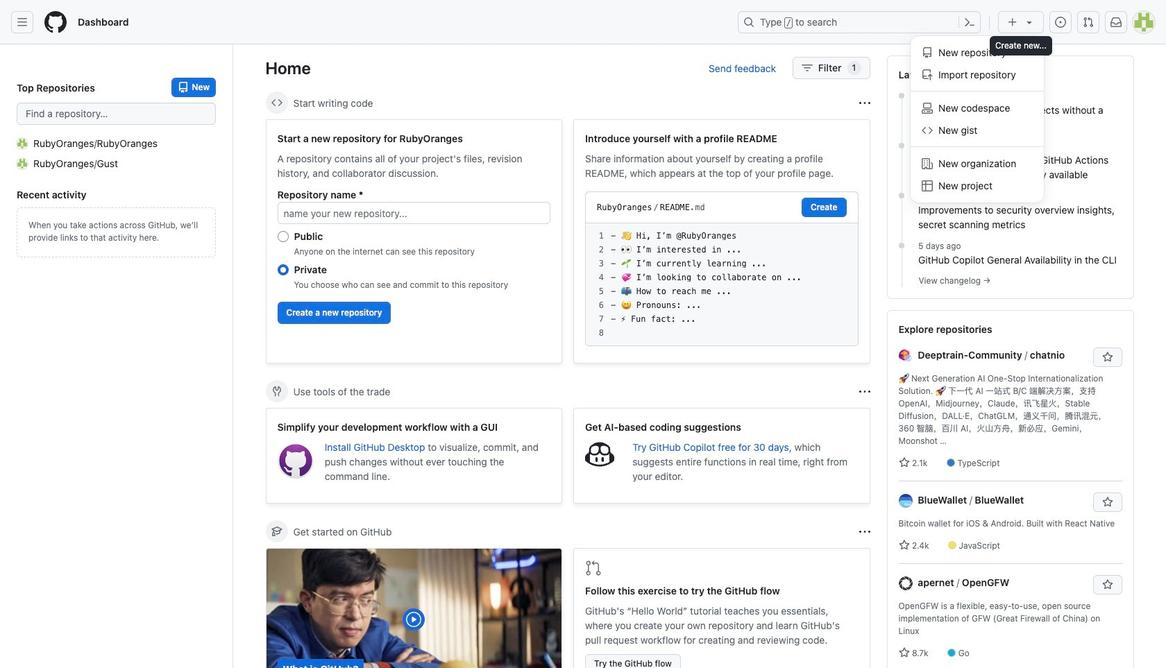 Task type: locate. For each thing, give the bounding box(es) containing it.
tooltip
[[990, 36, 1053, 56]]

None submit
[[802, 198, 847, 217]]

1 dot fill image from the top
[[897, 90, 908, 101]]

1 star this repository image from the top
[[1102, 497, 1114, 508]]

start a new repository element
[[266, 119, 562, 364]]

tools image
[[271, 386, 282, 397]]

None radio
[[277, 231, 289, 242], [277, 265, 289, 276], [277, 231, 289, 242], [277, 265, 289, 276]]

name your new repository... text field
[[277, 202, 551, 224]]

introduce yourself with a profile readme element
[[574, 119, 870, 364]]

issue opened image
[[1056, 17, 1067, 28]]

2 star image from the top
[[899, 540, 910, 551]]

command palette image
[[965, 17, 976, 28]]

homepage image
[[44, 11, 67, 33]]

1 star image from the top
[[899, 458, 910, 469]]

@bluewallet profile image
[[899, 495, 913, 509]]

why am i seeing this? image for get ai-based coding suggestions element
[[859, 386, 870, 398]]

1 vertical spatial git pull request image
[[585, 560, 602, 577]]

1 vertical spatial dot fill image
[[897, 190, 908, 201]]

why am i seeing this? image
[[859, 527, 870, 538]]

@deeptrain-community profile image
[[899, 350, 913, 363]]

git pull request image inside try the github flow element
[[585, 560, 602, 577]]

0 vertical spatial star image
[[899, 458, 910, 469]]

0 horizontal spatial git pull request image
[[585, 560, 602, 577]]

0 vertical spatial why am i seeing this? image
[[859, 98, 870, 109]]

star image up @apernet profile image
[[899, 540, 910, 551]]

0 vertical spatial git pull request image
[[1083, 17, 1094, 28]]

1 vertical spatial star this repository image
[[1102, 580, 1114, 591]]

star this repository image for @apernet profile image
[[1102, 580, 1114, 591]]

star this repository image for @bluewallet profile image
[[1102, 497, 1114, 508]]

0 vertical spatial dot fill image
[[897, 140, 908, 151]]

1 vertical spatial star image
[[899, 540, 910, 551]]

2 why am i seeing this? image from the top
[[859, 386, 870, 398]]

dot fill image
[[897, 140, 908, 151], [897, 240, 908, 251]]

1 dot fill image from the top
[[897, 140, 908, 151]]

0 vertical spatial star this repository image
[[1102, 497, 1114, 508]]

1 vertical spatial why am i seeing this? image
[[859, 386, 870, 398]]

star this repository image
[[1102, 497, 1114, 508], [1102, 580, 1114, 591]]

explore repositories navigation
[[887, 310, 1134, 669]]

star image
[[899, 458, 910, 469], [899, 540, 910, 551]]

dot fill image
[[897, 90, 908, 101], [897, 190, 908, 201]]

git pull request image
[[1083, 17, 1094, 28], [585, 560, 602, 577]]

2 star this repository image from the top
[[1102, 580, 1114, 591]]

gust image
[[17, 158, 28, 169]]

why am i seeing this? image
[[859, 98, 870, 109], [859, 386, 870, 398]]

code image
[[271, 97, 282, 108]]

1 horizontal spatial git pull request image
[[1083, 17, 1094, 28]]

1 why am i seeing this? image from the top
[[859, 98, 870, 109]]

star image for @deeptrain-community profile image
[[899, 458, 910, 469]]

menu
[[911, 36, 1044, 203]]

1 vertical spatial dot fill image
[[897, 240, 908, 251]]

0 vertical spatial dot fill image
[[897, 90, 908, 101]]

star image up @bluewallet profile image
[[899, 458, 910, 469]]



Task type: describe. For each thing, give the bounding box(es) containing it.
@apernet profile image
[[899, 577, 913, 591]]

star this repository image
[[1102, 352, 1114, 363]]

explore element
[[887, 56, 1134, 669]]

what is github? element
[[266, 549, 562, 669]]

mortar board image
[[271, 526, 282, 537]]

none submit inside introduce yourself with a profile readme element
[[802, 198, 847, 217]]

plus image
[[1008, 17, 1019, 28]]

get ai-based coding suggestions element
[[574, 408, 870, 504]]

github desktop image
[[277, 443, 314, 479]]

why am i seeing this? image for introduce yourself with a profile readme element
[[859, 98, 870, 109]]

try the github flow element
[[574, 549, 870, 669]]

rubyoranges image
[[17, 138, 28, 149]]

Top Repositories search field
[[17, 103, 216, 125]]

triangle down image
[[1024, 17, 1035, 28]]

what is github? image
[[266, 549, 562, 669]]

play image
[[406, 612, 422, 628]]

star image for @bluewallet profile image
[[899, 540, 910, 551]]

simplify your development workflow with a gui element
[[266, 408, 562, 504]]

Find a repository… text field
[[17, 103, 216, 125]]

notifications image
[[1111, 17, 1122, 28]]

2 dot fill image from the top
[[897, 240, 908, 251]]

filter image
[[802, 62, 813, 74]]

2 dot fill image from the top
[[897, 190, 908, 201]]

star image
[[899, 648, 910, 659]]



Task type: vqa. For each thing, say whether or not it's contained in the screenshot.
dot fill icon
yes



